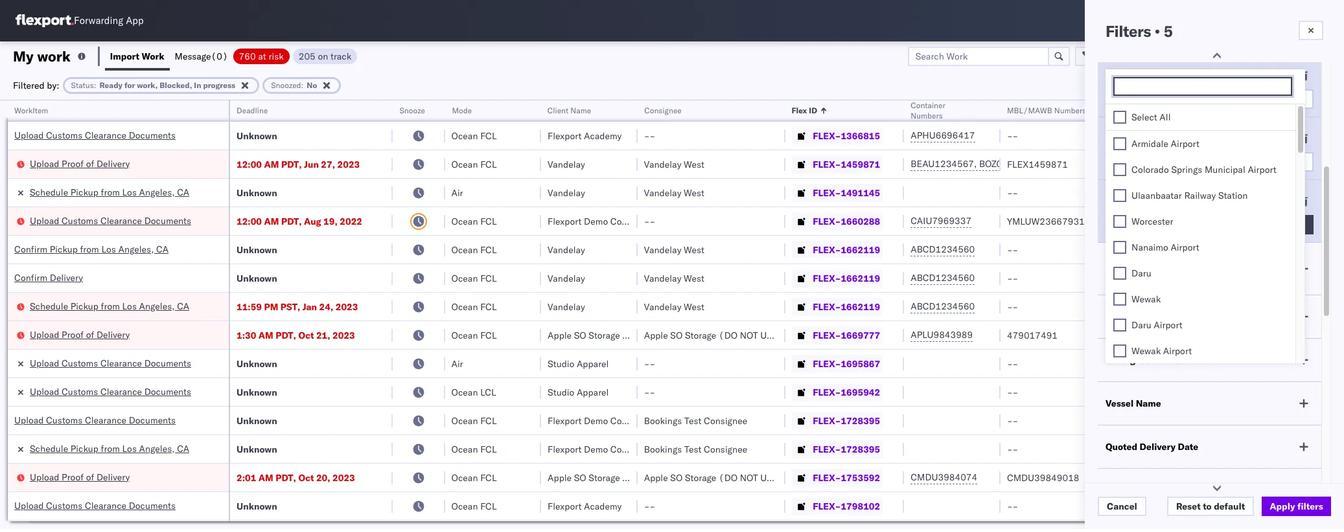 Task type: vqa. For each thing, say whether or not it's contained in the screenshot.
leftmost 'Documents' button
no



Task type: describe. For each thing, give the bounding box(es) containing it.
2 flexport from the top
[[548, 215, 582, 227]]

6 ocean from the top
[[451, 301, 478, 313]]

upload proof of delivery button for 2:01 am pdt, oct 20, 2023
[[30, 471, 130, 485]]

track
[[330, 50, 351, 62]]

2 schedule pickup from los angeles, ca from the top
[[30, 300, 189, 312]]

apply filters button
[[1262, 497, 1331, 516]]

colorado springs municipal airport
[[1131, 164, 1276, 176]]

2:01 am pdt, oct 20, 2023
[[237, 472, 355, 484]]

message (0)
[[175, 50, 228, 62]]

3 fcl from the top
[[480, 215, 497, 227]]

flex-1695867
[[813, 358, 880, 370]]

confirm delivery button
[[14, 271, 83, 285]]

3 flex-1662119 from the top
[[813, 301, 880, 313]]

9 fcl from the top
[[480, 444, 497, 455]]

11:59
[[237, 301, 262, 313]]

mbl/mawb
[[1007, 106, 1052, 115]]

7 unknown from the top
[[237, 415, 277, 427]]

1 flexport demo consignee from the top
[[548, 215, 654, 227]]

20,
[[316, 472, 330, 484]]

quoted
[[1106, 441, 1137, 453]]

proof for 12:00 am pdt, jun 27, 2023
[[62, 158, 84, 169]]

gaurav jawla for abcd1234560
[[1192, 244, 1246, 256]]

flex id
[[792, 106, 818, 115]]

name for carrier name
[[1139, 311, 1164, 323]]

railway
[[1184, 190, 1216, 202]]

1 vertical spatial test
[[684, 415, 701, 427]]

filtered
[[13, 79, 45, 91]]

container
[[911, 100, 945, 110]]

7 ocean from the top
[[451, 330, 478, 341]]

2 flex- from the top
[[813, 158, 841, 170]]

date
[[1178, 441, 1198, 453]]

import
[[110, 50, 139, 62]]

resize handle column header for mbl/mawb numbers
[[1170, 100, 1186, 529]]

5 flex- from the top
[[813, 244, 841, 256]]

ready
[[99, 80, 122, 90]]

11:59 pm pst, jan 24, 2023
[[237, 301, 358, 313]]

no
[[307, 80, 317, 90]]

4 unknown from the top
[[237, 273, 277, 284]]

schedule pickup from los angeles, ca link for ocean fcl
[[30, 442, 189, 455]]

11 resize handle column header from the left
[[1311, 100, 1327, 529]]

reset
[[1176, 501, 1201, 513]]

flexport academy for flex-1366815
[[548, 130, 622, 142]]

port for arrival port
[[1137, 133, 1156, 145]]

2 unknown from the top
[[237, 187, 277, 199]]

cancel
[[1107, 501, 1137, 513]]

12 ocean from the top
[[451, 501, 478, 512]]

flex-1695942
[[813, 387, 880, 398]]

ulaanbaatar railway station
[[1131, 190, 1248, 202]]

airport for nanaimo airport
[[1171, 242, 1199, 253]]

8 flex- from the top
[[813, 330, 841, 341]]

3 resize handle column header from the left
[[429, 100, 445, 529]]

final
[[1106, 196, 1127, 207]]

11 fcl from the top
[[480, 501, 497, 512]]

resize handle column header for container numbers
[[985, 100, 1001, 529]]

nanaimo airport
[[1131, 242, 1199, 253]]

flexport. image
[[16, 14, 74, 27]]

status : ready for work, blocked, in progress
[[71, 80, 235, 90]]

: for snoozed
[[301, 80, 304, 90]]

deadline button
[[230, 103, 380, 116]]

0 vertical spatial test
[[1262, 301, 1279, 313]]

3 ocean from the top
[[451, 215, 478, 227]]

8 ocean fcl from the top
[[451, 415, 497, 427]]

3 demo from the top
[[584, 444, 608, 455]]

2 vandelay west from the top
[[644, 187, 704, 199]]

cmdu39849018
[[1007, 472, 1079, 484]]

3
[[1120, 93, 1125, 105]]

4 flexport from the top
[[548, 444, 582, 455]]

schedule pickup from los angeles, ca button
[[30, 300, 189, 314]]

6 unknown from the top
[[237, 387, 277, 398]]

batch action button
[[1251, 46, 1336, 66]]

4 ocean from the top
[[451, 244, 478, 256]]

upload proof of delivery link for 12:00
[[30, 157, 130, 170]]

10 flex- from the top
[[813, 387, 841, 398]]

24,
[[319, 301, 333, 313]]

1 fcl from the top
[[480, 130, 497, 142]]

2 gaurav from the top
[[1192, 187, 1221, 199]]

479017491
[[1007, 330, 1058, 341]]

nanaimo
[[1131, 242, 1168, 253]]

1:30
[[237, 330, 256, 341]]

departure port
[[1106, 70, 1171, 82]]

armidale airport
[[1131, 138, 1199, 150]]

mode
[[451, 106, 471, 115]]

action
[[1299, 50, 1327, 62]]

6 fcl from the top
[[480, 301, 497, 313]]

gaurav jawla for beau1234567, bozo1234565, tcnu1234565
[[1192, 158, 1246, 170]]

2 jawla from the top
[[1224, 187, 1246, 199]]

7 flex- from the top
[[813, 301, 841, 313]]

12 flex- from the top
[[813, 444, 841, 455]]

operator
[[1192, 106, 1223, 115]]

upload customs clearance documents button for flex-1798102
[[14, 499, 176, 514]]

9 ocean from the top
[[451, 415, 478, 427]]

2 fcl from the top
[[480, 158, 497, 170]]

deadline inside button
[[237, 106, 268, 115]]

2 schedule pickup from los angeles, ca link from the top
[[30, 300, 189, 313]]

2 ocean fcl from the top
[[451, 158, 497, 170]]

schedule pickup from los angeles, ca for air
[[30, 186, 189, 198]]

client name
[[548, 106, 591, 115]]

2023 for 2:01 am pdt, oct 20, 2023
[[332, 472, 355, 484]]

3 unknown from the top
[[237, 244, 277, 256]]

of for 12:00 am pdt, jun 27, 2023
[[86, 158, 94, 169]]

confirm for confirm pickup from los angeles, ca
[[14, 243, 47, 255]]

departure
[[1106, 70, 1150, 82]]

upload proof of delivery for 2:01 am pdt, oct 20, 2023
[[30, 471, 130, 483]]

abcd1234560 for confirm delivery
[[911, 272, 975, 284]]

resize handle column header for workitem
[[213, 100, 229, 529]]

port for final port
[[1129, 196, 1148, 207]]

1 flex-1728395 from the top
[[813, 415, 880, 427]]

tcnu1234565
[[1048, 158, 1111, 170]]

list box containing select all
[[1106, 104, 1295, 529]]

4 west from the top
[[684, 273, 704, 284]]

omkar
[[1192, 130, 1220, 142]]

21,
[[316, 330, 330, 341]]

1 ocean from the top
[[451, 130, 478, 142]]

id
[[810, 106, 818, 115]]

1 vandelay west from the top
[[644, 158, 704, 170]]

cancel button
[[1098, 497, 1146, 516]]

choi
[[1233, 301, 1252, 313]]

1 flex- from the top
[[813, 130, 841, 142]]

work
[[142, 50, 164, 62]]

2023 for 11:59 pm pst, jan 24, 2023
[[336, 301, 358, 313]]

confirm for confirm delivery
[[14, 272, 47, 284]]

caiu7969337
[[911, 215, 972, 227]]

11 flex- from the top
[[813, 415, 841, 427]]

mode button
[[445, 103, 528, 116]]

oct for 20,
[[298, 472, 314, 484]]

studio for air
[[548, 358, 574, 370]]

beau1234567, bozo1234565, tcnu1234565
[[911, 158, 1111, 170]]

1 bookings test consignee from the top
[[644, 415, 747, 427]]

7 fcl from the top
[[480, 330, 497, 341]]

8 fcl from the top
[[480, 415, 497, 427]]

1 1728395 from the top
[[841, 415, 880, 427]]

proof for 1:30 am pdt, oct 21, 2023
[[62, 329, 84, 341]]

lcl
[[480, 387, 496, 398]]

2 vertical spatial test
[[684, 444, 701, 455]]

status
[[71, 80, 94, 90]]

select all
[[1131, 111, 1171, 123]]

jawla for beau1234567, bozo1234565, tcnu1234565
[[1224, 158, 1246, 170]]

4 flex- from the top
[[813, 215, 841, 227]]

wewak for wewak airport
[[1131, 345, 1161, 357]]

risk
[[269, 50, 284, 62]]

4 ocean fcl from the top
[[451, 244, 497, 256]]

10 ocean from the top
[[451, 444, 478, 455]]

3 flex- from the top
[[813, 187, 841, 199]]

upload proof of delivery for 1:30 am pdt, oct 21, 2023
[[30, 329, 130, 341]]

mbl/mawb numbers
[[1007, 106, 1086, 115]]

5 fcl from the top
[[480, 273, 497, 284]]

1662119 for confirm delivery
[[841, 273, 880, 284]]

consignee button
[[638, 103, 773, 116]]

3 flexport demo consignee from the top
[[548, 444, 654, 455]]

delivery for 2:01 am pdt, oct 20, 2023
[[97, 471, 130, 483]]

2 west from the top
[[684, 187, 704, 199]]

11 ocean fcl from the top
[[451, 501, 497, 512]]

message
[[175, 50, 211, 62]]

file
[[1122, 50, 1138, 62]]

1753592
[[841, 472, 880, 484]]

gaurav for beau1234567, bozo1234565, tcnu1234565
[[1192, 158, 1221, 170]]

numbers for mbl/mawb numbers
[[1054, 106, 1086, 115]]

filters
[[1106, 21, 1151, 41]]

jan
[[303, 301, 317, 313]]

upload customs clearance documents button for flex-1366815
[[14, 129, 176, 143]]

container numbers
[[911, 100, 945, 121]]

1 bookings from the top
[[644, 415, 682, 427]]

1 ocean fcl from the top
[[451, 130, 497, 142]]

13 flex- from the top
[[813, 472, 841, 484]]

flex-1660288
[[813, 215, 880, 227]]

3 vandelay west from the top
[[644, 244, 704, 256]]

proof for 2:01 am pdt, oct 20, 2023
[[62, 471, 84, 483]]

schedule for air
[[30, 186, 68, 198]]

Search Work text field
[[908, 46, 1049, 66]]

14 flex- from the top
[[813, 501, 841, 512]]

vessel
[[1106, 398, 1134, 410]]

12:00 for 12:00 am pdt, aug 19, 2022
[[237, 215, 262, 227]]

progress
[[203, 80, 235, 90]]

5 ocean from the top
[[451, 273, 478, 284]]

pm
[[264, 301, 278, 313]]

flex-1798102
[[813, 501, 880, 512]]

flexport for flex-1798102 upload customs clearance documents button
[[548, 501, 582, 512]]

1 west from the top
[[684, 158, 704, 170]]

3 abcd1234560 from the top
[[911, 301, 975, 312]]

arrival
[[1106, 133, 1135, 145]]

omkar savant
[[1192, 130, 1250, 142]]

air for vandelay
[[451, 187, 463, 199]]

terminal (firms code)
[[1106, 259, 1180, 279]]

205 on track
[[299, 50, 351, 62]]

resize handle column header for deadline
[[377, 100, 393, 529]]

delivery inside button
[[50, 272, 83, 284]]

reset to default button
[[1167, 497, 1254, 516]]

6 ocean fcl from the top
[[451, 301, 497, 313]]

delivery for 12:00 am pdt, jun 27, 2023
[[97, 158, 130, 169]]

4 fcl from the top
[[480, 244, 497, 256]]

filters
[[1297, 501, 1323, 513]]

resize handle column header for client name
[[622, 100, 638, 529]]

flex-1662119 for confirm delivery
[[813, 273, 880, 284]]

filters • 5
[[1106, 21, 1173, 41]]



Task type: locate. For each thing, give the bounding box(es) containing it.
0 vertical spatial flexport demo consignee
[[548, 215, 654, 227]]

1 vertical spatial flex-1662119
[[813, 273, 880, 284]]

airport up springs
[[1171, 138, 1199, 150]]

1 schedule pickup from los angeles, ca from the top
[[30, 186, 189, 198]]

airport for armidale airport
[[1171, 138, 1199, 150]]

worcester
[[1131, 216, 1173, 227]]

municipal
[[1205, 164, 1245, 176]]

1728395 down '1695942'
[[841, 415, 880, 427]]

1 vertical spatial gaurav
[[1192, 187, 1221, 199]]

0 vertical spatial abcd1234560
[[911, 244, 975, 255]]

5 unknown from the top
[[237, 358, 277, 370]]

1 oct from the top
[[298, 330, 314, 341]]

1 gaurav from the top
[[1192, 158, 1221, 170]]

0 vertical spatial gaurav
[[1192, 158, 1221, 170]]

2 vertical spatial schedule
[[30, 443, 68, 455]]

upload
[[14, 129, 44, 141], [30, 158, 59, 169], [30, 215, 59, 226], [30, 329, 59, 341], [30, 357, 59, 369], [30, 386, 59, 398], [14, 414, 44, 426], [30, 471, 59, 483], [14, 500, 44, 512]]

2023 for 12:00 am pdt, jun 27, 2023
[[337, 158, 360, 170]]

2 studio from the top
[[548, 387, 574, 398]]

2 flex-1728395 from the top
[[813, 444, 880, 455]]

1 vertical spatial port
[[1137, 133, 1156, 145]]

numbers down container
[[911, 111, 943, 121]]

fcl
[[480, 130, 497, 142], [480, 158, 497, 170], [480, 215, 497, 227], [480, 244, 497, 256], [480, 273, 497, 284], [480, 301, 497, 313], [480, 330, 497, 341], [480, 415, 497, 427], [480, 444, 497, 455], [480, 472, 497, 484], [480, 501, 497, 512]]

vandelay west
[[644, 158, 704, 170], [644, 187, 704, 199], [644, 244, 704, 256], [644, 273, 704, 284], [644, 301, 704, 313]]

port right final
[[1129, 196, 1148, 207]]

am for 12:00 am pdt, aug 19, 2022
[[264, 215, 279, 227]]

0 vertical spatial oct
[[298, 330, 314, 341]]

port down the exception
[[1152, 70, 1171, 82]]

apparel for air
[[577, 358, 609, 370]]

upload proof of delivery for 12:00 am pdt, jun 27, 2023
[[30, 158, 130, 169]]

schedule pickup from los angeles, ca link
[[30, 186, 189, 199], [30, 300, 189, 313], [30, 442, 189, 455]]

am right 1:30
[[258, 330, 273, 341]]

unknown
[[237, 130, 277, 142], [237, 187, 277, 199], [237, 244, 277, 256], [237, 273, 277, 284], [237, 358, 277, 370], [237, 387, 277, 398], [237, 415, 277, 427], [237, 444, 277, 455], [237, 501, 277, 512]]

1 vertical spatial bookings
[[644, 444, 682, 455]]

select
[[1131, 111, 1157, 123]]

3 west from the top
[[684, 244, 704, 256]]

9 ocean fcl from the top
[[451, 444, 497, 455]]

oct left 21,
[[298, 330, 314, 341]]

3 upload proof of delivery from the top
[[30, 471, 130, 483]]

: left no
[[301, 80, 304, 90]]

1 vertical spatial studio apparel
[[548, 387, 609, 398]]

am
[[264, 158, 279, 170], [264, 215, 279, 227], [258, 330, 273, 341], [258, 472, 273, 484]]

1 : from the left
[[94, 80, 96, 90]]

airport right municipal
[[1248, 164, 1276, 176]]

flex-1728395
[[813, 415, 880, 427], [813, 444, 880, 455]]

0 horizontal spatial deadline
[[237, 106, 268, 115]]

vandelay
[[548, 158, 585, 170], [644, 158, 681, 170], [548, 187, 585, 199], [644, 187, 681, 199], [548, 244, 585, 256], [644, 244, 681, 256], [548, 273, 585, 284], [644, 273, 681, 284], [548, 301, 585, 313], [644, 301, 681, 313]]

0 vertical spatial proof
[[62, 158, 84, 169]]

1 vertical spatial abcd1234560
[[911, 272, 975, 284]]

7 ocean fcl from the top
[[451, 330, 497, 341]]

0 vertical spatial of
[[86, 158, 94, 169]]

name right client
[[571, 106, 591, 115]]

pdt, down pst, on the left of the page
[[276, 330, 296, 341]]

2 vertical spatial schedule pickup from los angeles, ca
[[30, 443, 189, 455]]

flexport demo consignee
[[548, 215, 654, 227], [548, 415, 654, 427], [548, 444, 654, 455]]

confirm inside button
[[14, 243, 47, 255]]

ulaanbaatar
[[1131, 190, 1182, 202]]

0 vertical spatial upload proof of delivery button
[[30, 157, 130, 171]]

at
[[258, 50, 266, 62]]

0 vertical spatial studio apparel
[[548, 358, 609, 370]]

1 vertical spatial upload proof of delivery
[[30, 329, 130, 341]]

1 academy from the top
[[584, 130, 622, 142]]

1 vertical spatial schedule
[[30, 300, 68, 312]]

airport up wewak airport
[[1154, 319, 1182, 331]]

schedule for ocean fcl
[[30, 443, 68, 455]]

None text field
[[1118, 82, 1291, 93]]

3 schedule pickup from los angeles, ca from the top
[[30, 443, 189, 455]]

confirm pickup from los angeles, ca button
[[14, 243, 169, 257]]

: for status
[[94, 80, 96, 90]]

jawla
[[1224, 158, 1246, 170], [1224, 187, 1246, 199], [1224, 244, 1246, 256]]

springs
[[1171, 164, 1202, 176]]

0 vertical spatial demo
[[584, 215, 608, 227]]

deadline down 760
[[237, 106, 268, 115]]

jawla down municipal
[[1224, 187, 1246, 199]]

1 vertical spatial 1728395
[[841, 444, 880, 455]]

2 ocean from the top
[[451, 158, 478, 170]]

12:00 left jun
[[237, 158, 262, 170]]

0 vertical spatial bookings test consignee
[[644, 415, 747, 427]]

760
[[239, 50, 256, 62]]

9 resize handle column header from the left
[[1170, 100, 1186, 529]]

0 vertical spatial 12:00
[[237, 158, 262, 170]]

0 vertical spatial upload proof of delivery
[[30, 158, 130, 169]]

confirm pickup from los angeles, ca
[[14, 243, 169, 255]]

1 vertical spatial flexport demo consignee
[[548, 415, 654, 427]]

flex-1753592 button
[[792, 469, 883, 487], [792, 469, 883, 487]]

9 flex- from the top
[[813, 358, 841, 370]]

1 schedule pickup from los angeles, ca link from the top
[[30, 186, 189, 199]]

upload customs clearance documents link
[[14, 129, 176, 142], [30, 214, 191, 227], [30, 357, 191, 370], [30, 385, 191, 398], [14, 414, 176, 427], [14, 499, 176, 512]]

client
[[548, 106, 569, 115]]

carrier
[[1106, 311, 1136, 323]]

Search Shipments (/) text field
[[1096, 11, 1221, 30]]

gaurav jawla down omkar savant
[[1192, 158, 1246, 170]]

0 vertical spatial deadline
[[237, 106, 268, 115]]

(0)
[[211, 50, 228, 62]]

list box
[[1106, 104, 1295, 529]]

0 vertical spatial schedule pickup from los angeles, ca link
[[30, 186, 189, 199]]

flex-1728395 down flex-1695942
[[813, 415, 880, 427]]

numbers inside container numbers
[[911, 111, 943, 121]]

schedule pickup from los angeles, ca link for air
[[30, 186, 189, 199]]

3 flexport from the top
[[548, 415, 582, 427]]

: left the ready
[[94, 80, 96, 90]]

3 gaurav jawla from the top
[[1192, 244, 1246, 256]]

not
[[644, 330, 662, 341], [740, 330, 758, 341], [644, 472, 662, 484], [740, 472, 758, 484]]

None checkbox
[[1113, 111, 1126, 124], [1113, 189, 1126, 202], [1113, 215, 1126, 228], [1113, 241, 1126, 254], [1113, 267, 1126, 280], [1113, 111, 1126, 124], [1113, 189, 1126, 202], [1113, 215, 1126, 228], [1113, 241, 1126, 254], [1113, 267, 1126, 280]]

port down select on the right
[[1137, 133, 1156, 145]]

snoozed
[[271, 80, 301, 90]]

to
[[1203, 501, 1212, 513]]

5 ocean fcl from the top
[[451, 273, 497, 284]]

12:00 left aug
[[237, 215, 262, 227]]

2 vertical spatial of
[[86, 471, 94, 483]]

2 upload proof of delivery from the top
[[30, 329, 130, 341]]

apparel for ocean lcl
[[577, 387, 609, 398]]

demo
[[584, 215, 608, 227], [584, 415, 608, 427], [584, 444, 608, 455]]

flex-1728395 up flex-1753592
[[813, 444, 880, 455]]

all
[[1160, 111, 1171, 123]]

deadline up cancel
[[1106, 485, 1144, 496]]

exception
[[1140, 50, 1183, 62]]

1 vertical spatial academy
[[584, 501, 622, 512]]

gaurav for abcd1234560
[[1192, 244, 1221, 256]]

consignee name
[[1106, 354, 1179, 366]]

6 resize handle column header from the left
[[770, 100, 786, 529]]

0 vertical spatial gaurav jawla
[[1192, 158, 1246, 170]]

air for studio apparel
[[451, 358, 463, 370]]

2 apparel from the top
[[577, 387, 609, 398]]

1 vertical spatial air
[[451, 358, 463, 370]]

wewak down daru airport
[[1131, 345, 1161, 357]]

1 12:00 from the top
[[237, 158, 262, 170]]

10 fcl from the top
[[480, 472, 497, 484]]

flexport for upload customs clearance documents button related to flex-1728395
[[548, 415, 582, 427]]

0 horizontal spatial numbers
[[911, 111, 943, 121]]

5 west from the top
[[684, 301, 704, 313]]

oct left 20,
[[298, 472, 314, 484]]

resize handle column header
[[213, 100, 229, 529], [377, 100, 393, 529], [429, 100, 445, 529], [526, 100, 541, 529], [622, 100, 638, 529], [770, 100, 786, 529], [889, 100, 904, 529], [985, 100, 1001, 529], [1170, 100, 1186, 529], [1266, 100, 1282, 529], [1311, 100, 1327, 529]]

gaurav jawla down station
[[1192, 244, 1246, 256]]

1 upload proof of delivery link from the top
[[30, 157, 130, 170]]

academy for flex-1798102
[[584, 501, 622, 512]]

numbers for container numbers
[[911, 111, 943, 121]]

0 vertical spatial air
[[451, 187, 463, 199]]

1 vertical spatial demo
[[584, 415, 608, 427]]

0 vertical spatial 1662119
[[841, 244, 880, 256]]

am right 2:01
[[258, 472, 273, 484]]

2 bookings from the top
[[644, 444, 682, 455]]

resize handle column header for mode
[[526, 100, 541, 529]]

flexport academy
[[548, 130, 622, 142], [548, 501, 622, 512]]

7 resize handle column header from the left
[[889, 100, 904, 529]]

name for vessel name
[[1136, 398, 1161, 410]]

pdt, left aug
[[281, 215, 302, 227]]

wewak up carrier name
[[1131, 294, 1161, 305]]

8 unknown from the top
[[237, 444, 277, 455]]

1 air from the top
[[451, 187, 463, 199]]

0 vertical spatial flexport academy
[[548, 130, 622, 142]]

studio apparel for air
[[548, 358, 609, 370]]

ocean
[[451, 130, 478, 142], [451, 158, 478, 170], [451, 215, 478, 227], [451, 244, 478, 256], [451, 273, 478, 284], [451, 301, 478, 313], [451, 330, 478, 341], [451, 387, 478, 398], [451, 415, 478, 427], [451, 444, 478, 455], [451, 472, 478, 484], [451, 501, 478, 512]]

3 1662119 from the top
[[841, 301, 880, 313]]

my
[[13, 47, 34, 65]]

12:00 am pdt, aug 19, 2022
[[237, 215, 362, 227]]

schedule pickup from los angeles, ca for ocean fcl
[[30, 443, 189, 455]]

airport down daru airport
[[1163, 345, 1192, 357]]

1 vertical spatial upload proof of delivery link
[[30, 328, 130, 341]]

0 horizontal spatial :
[[94, 80, 96, 90]]

daru for daru airport
[[1131, 319, 1151, 331]]

in
[[194, 80, 201, 90]]

flex-1491145
[[813, 187, 880, 199]]

2 vertical spatial gaurav
[[1192, 244, 1221, 256]]

name right vessel
[[1136, 398, 1161, 410]]

0 vertical spatial port
[[1152, 70, 1171, 82]]

0 vertical spatial confirm
[[14, 243, 47, 255]]

wewak for wewak
[[1131, 294, 1161, 305]]

arrival port
[[1106, 133, 1156, 145]]

2 resize handle column header from the left
[[377, 100, 393, 529]]

my work
[[13, 47, 71, 65]]

pdt, for 19,
[[281, 215, 302, 227]]

3 schedule pickup from los angeles, ca link from the top
[[30, 442, 189, 455]]

jun
[[304, 158, 319, 170]]

1 vertical spatial confirm
[[14, 272, 47, 284]]

1 unknown from the top
[[237, 130, 277, 142]]

flex-1662119
[[813, 244, 880, 256], [813, 273, 880, 284], [813, 301, 880, 313]]

9 unknown from the top
[[237, 501, 277, 512]]

1728395 up 1753592
[[841, 444, 880, 455]]

oct for 21,
[[298, 330, 314, 341]]

deadline
[[237, 106, 268, 115], [1106, 485, 1144, 496]]

numbers right mbl/mawb on the top right of page
[[1054, 106, 1086, 115]]

am for 12:00 am pdt, jun 27, 2023
[[264, 158, 279, 170]]

proof
[[62, 158, 84, 169], [62, 329, 84, 341], [62, 471, 84, 483]]

5 vandelay west from the top
[[644, 301, 704, 313]]

name for client name
[[571, 106, 591, 115]]

station
[[1218, 190, 1248, 202]]

1 horizontal spatial deadline
[[1106, 485, 1144, 496]]

8 ocean from the top
[[451, 387, 478, 398]]

2 demo from the top
[[584, 415, 608, 427]]

jaehyung choi - test destination age
[[1192, 301, 1344, 313]]

flex-1662119 for confirm pickup from los angeles, ca
[[813, 244, 880, 256]]

1 flexport academy from the top
[[548, 130, 622, 142]]

760 at risk
[[239, 50, 284, 62]]

flex-
[[813, 130, 841, 142], [813, 158, 841, 170], [813, 187, 841, 199], [813, 215, 841, 227], [813, 244, 841, 256], [813, 273, 841, 284], [813, 301, 841, 313], [813, 330, 841, 341], [813, 358, 841, 370], [813, 387, 841, 398], [813, 415, 841, 427], [813, 444, 841, 455], [813, 472, 841, 484], [813, 501, 841, 512]]

flex-1753592
[[813, 472, 880, 484]]

work
[[37, 47, 71, 65]]

flex-1728395 button
[[792, 412, 883, 430], [792, 412, 883, 430], [792, 440, 883, 458], [792, 440, 883, 458]]

2 vertical spatial gaurav jawla
[[1192, 244, 1246, 256]]

studio for ocean lcl
[[548, 387, 574, 398]]

2 vertical spatial flex-1662119
[[813, 301, 880, 313]]

1 vertical spatial 12:00
[[237, 215, 262, 227]]

1 vertical spatial 1662119
[[841, 273, 880, 284]]

upload proof of delivery button for 1:30 am pdt, oct 21, 2023
[[30, 328, 130, 342]]

airport for wewak airport
[[1163, 345, 1192, 357]]

0 vertical spatial academy
[[584, 130, 622, 142]]

10 resize handle column header from the left
[[1266, 100, 1282, 529]]

gaurav down the 'railway'
[[1192, 244, 1221, 256]]

resize handle column header for flex id
[[889, 100, 904, 529]]

confirm inside button
[[14, 272, 47, 284]]

1 vertical spatial deadline
[[1106, 485, 1144, 496]]

name down daru airport
[[1153, 354, 1179, 366]]

delivery
[[97, 158, 130, 169], [50, 272, 83, 284], [97, 329, 130, 341], [1140, 441, 1176, 453], [97, 471, 130, 483]]

2023 right 27,
[[337, 158, 360, 170]]

2 vertical spatial port
[[1129, 196, 1148, 207]]

5
[[1164, 21, 1173, 41]]

4 vandelay west from the top
[[644, 273, 704, 284]]

2 vertical spatial demo
[[584, 444, 608, 455]]

0 vertical spatial upload proof of delivery link
[[30, 157, 130, 170]]

daru down nanaimo
[[1131, 268, 1151, 279]]

daru up wewak airport
[[1131, 319, 1151, 331]]

2 vertical spatial proof
[[62, 471, 84, 483]]

daru
[[1131, 268, 1151, 279], [1131, 319, 1151, 331]]

6 flex- from the top
[[813, 273, 841, 284]]

1 vertical spatial bookings test consignee
[[644, 444, 747, 455]]

2 vertical spatial upload proof of delivery
[[30, 471, 130, 483]]

1 jawla from the top
[[1224, 158, 1246, 170]]

air
[[451, 187, 463, 199], [451, 358, 463, 370]]

2 flexport demo consignee from the top
[[548, 415, 654, 427]]

upload proof of delivery button for 12:00 am pdt, jun 27, 2023
[[30, 157, 130, 171]]

2023 right 24,
[[336, 301, 358, 313]]

19,
[[323, 215, 338, 227]]

abcd1234560 for confirm pickup from los angeles, ca
[[911, 244, 975, 255]]

jawla for abcd1234560
[[1224, 244, 1246, 256]]

2023 for 1:30 am pdt, oct 21, 2023
[[332, 330, 355, 341]]

wewak
[[1131, 294, 1161, 305], [1131, 345, 1161, 357]]

0 vertical spatial jawla
[[1224, 158, 1246, 170]]

consignee inside button
[[644, 106, 681, 115]]

flex-1459871
[[813, 158, 880, 170]]

port for departure port
[[1152, 70, 1171, 82]]

of for 1:30 am pdt, oct 21, 2023
[[86, 329, 94, 341]]

1 vertical spatial gaurav jawla
[[1192, 187, 1246, 199]]

12:00 am pdt, jun 27, 2023
[[237, 158, 360, 170]]

resize handle column header for consignee
[[770, 100, 786, 529]]

confirm delivery link
[[14, 271, 83, 284]]

2 vertical spatial 1662119
[[841, 301, 880, 313]]

am left jun
[[264, 158, 279, 170]]

2 academy from the top
[[584, 501, 622, 512]]

0 vertical spatial schedule pickup from los angeles, ca
[[30, 186, 189, 198]]

8 resize handle column header from the left
[[985, 100, 1001, 529]]

1 vertical spatial schedule pickup from los angeles, ca
[[30, 300, 189, 312]]

1 vertical spatial studio
[[548, 387, 574, 398]]

1 vertical spatial oct
[[298, 472, 314, 484]]

airport for daru airport
[[1154, 319, 1182, 331]]

gaurav jawla down municipal
[[1192, 187, 1246, 199]]

savant
[[1222, 130, 1250, 142]]

12:00 for 12:00 am pdt, jun 27, 2023
[[237, 158, 262, 170]]

name right carrier
[[1139, 311, 1164, 323]]

27,
[[321, 158, 335, 170]]

1 schedule from the top
[[30, 186, 68, 198]]

3 proof from the top
[[62, 471, 84, 483]]

2 proof from the top
[[62, 329, 84, 341]]

cmdu3984074
[[911, 472, 977, 483]]

0 vertical spatial bookings
[[644, 415, 682, 427]]

1 vertical spatial proof
[[62, 329, 84, 341]]

3 upload proof of delivery link from the top
[[30, 471, 130, 484]]

2 vertical spatial schedule pickup from los angeles, ca link
[[30, 442, 189, 455]]

daru airport
[[1131, 319, 1182, 331]]

2 vertical spatial flexport demo consignee
[[548, 444, 654, 455]]

quoted delivery date
[[1106, 441, 1198, 453]]

1 horizontal spatial :
[[301, 80, 304, 90]]

1 1662119 from the top
[[841, 244, 880, 256]]

pdt, left jun
[[281, 158, 302, 170]]

2 oct from the top
[[298, 472, 314, 484]]

use)
[[664, 330, 687, 341], [760, 330, 784, 341], [664, 472, 687, 484], [760, 472, 784, 484]]

daru for daru
[[1131, 268, 1151, 279]]

1 vertical spatial upload proof of delivery button
[[30, 328, 130, 342]]

from
[[101, 186, 120, 198], [80, 243, 99, 255], [101, 300, 120, 312], [101, 443, 120, 455]]

upload customs clearance documents button for flex-1728395
[[14, 414, 176, 428]]

2 vertical spatial upload proof of delivery link
[[30, 471, 130, 484]]

code)
[[1106, 268, 1137, 279]]

2 bookings test consignee from the top
[[644, 444, 747, 455]]

1 vertical spatial of
[[86, 329, 94, 341]]

pdt, left 20,
[[276, 472, 296, 484]]

2023 right 21,
[[332, 330, 355, 341]]

None checkbox
[[1113, 137, 1126, 150], [1113, 163, 1126, 176], [1113, 293, 1126, 306], [1113, 319, 1126, 332], [1113, 345, 1126, 358], [1113, 137, 1126, 150], [1113, 163, 1126, 176], [1113, 293, 1126, 306], [1113, 319, 1126, 332], [1113, 345, 1126, 358]]

import work button
[[105, 41, 170, 71]]

0 vertical spatial 1728395
[[841, 415, 880, 427]]

0 vertical spatial daru
[[1131, 268, 1151, 279]]

4 resize handle column header from the left
[[526, 100, 541, 529]]

2 vertical spatial abcd1234560
[[911, 301, 975, 312]]

flexport academy for flex-1798102
[[548, 501, 622, 512]]

1660288
[[841, 215, 880, 227]]

1695867
[[841, 358, 880, 370]]

academy for flex-1366815
[[584, 130, 622, 142]]

1 vertical spatial flex-1728395
[[813, 444, 880, 455]]

2 1728395 from the top
[[841, 444, 880, 455]]

2 gaurav jawla from the top
[[1192, 187, 1246, 199]]

2 vertical spatial upload proof of delivery button
[[30, 471, 130, 485]]

of for 2:01 am pdt, oct 20, 2023
[[86, 471, 94, 483]]

1662119 for confirm pickup from los angeles, ca
[[841, 244, 880, 256]]

upload customs clearance documents
[[14, 129, 176, 141], [30, 215, 191, 226], [30, 357, 191, 369], [30, 386, 191, 398], [14, 414, 176, 426], [14, 500, 176, 512]]

am for 2:01 am pdt, oct 20, 2023
[[258, 472, 273, 484]]

2 flexport academy from the top
[[548, 501, 622, 512]]

10 ocean fcl from the top
[[451, 472, 497, 484]]

file exception
[[1122, 50, 1183, 62]]

1 horizontal spatial numbers
[[1054, 106, 1086, 115]]

2 confirm from the top
[[14, 272, 47, 284]]

import work
[[110, 50, 164, 62]]

3 ocean fcl from the top
[[451, 215, 497, 227]]

1 vertical spatial apparel
[[577, 387, 609, 398]]

app
[[126, 15, 144, 27]]

confirm
[[14, 243, 47, 255], [14, 272, 47, 284]]

12:00
[[237, 158, 262, 170], [237, 215, 262, 227]]

upload proof of delivery link for 2:01
[[30, 471, 130, 484]]

1 vertical spatial schedule pickup from los angeles, ca link
[[30, 300, 189, 313]]

airport up (firms
[[1171, 242, 1199, 253]]

pdt, for 21,
[[276, 330, 296, 341]]

studio apparel for ocean lcl
[[548, 387, 609, 398]]

on
[[318, 50, 328, 62]]

1 demo from the top
[[584, 215, 608, 227]]

2 vertical spatial jawla
[[1224, 244, 1246, 256]]

1 vertical spatial jawla
[[1224, 187, 1246, 199]]

oct
[[298, 330, 314, 341], [298, 472, 314, 484]]

am left aug
[[264, 215, 279, 227]]

gaurav down the colorado springs municipal airport
[[1192, 187, 1221, 199]]

1 apparel from the top
[[577, 358, 609, 370]]

pickup
[[70, 186, 98, 198], [50, 243, 78, 255], [70, 300, 98, 312], [70, 443, 98, 455]]

container numbers button
[[904, 98, 988, 121]]

3 schedule from the top
[[30, 443, 68, 455]]

name for consignee name
[[1153, 354, 1179, 366]]

schedule inside button
[[30, 300, 68, 312]]

0 vertical spatial flex-1662119
[[813, 244, 880, 256]]

delivery for 1:30 am pdt, oct 21, 2023
[[97, 329, 130, 341]]

flexport for flex-1366815's upload customs clearance documents button
[[548, 130, 582, 142]]

2023 right 20,
[[332, 472, 355, 484]]

pdt, for 20,
[[276, 472, 296, 484]]

gaurav down omkar
[[1192, 158, 1221, 170]]

0 vertical spatial studio
[[548, 358, 574, 370]]

0 vertical spatial flex-1728395
[[813, 415, 880, 427]]

11 ocean from the top
[[451, 472, 478, 484]]

workitem button
[[8, 103, 216, 116]]

beau1234567,
[[911, 158, 977, 170]]

flexport
[[548, 130, 582, 142], [548, 215, 582, 227], [548, 415, 582, 427], [548, 444, 582, 455], [548, 501, 582, 512]]

3 jawla from the top
[[1224, 244, 1246, 256]]

angeles,
[[139, 186, 175, 198], [118, 243, 154, 255], [139, 300, 175, 312], [139, 443, 175, 455]]

apple so storage (do not use)
[[548, 330, 687, 341], [644, 330, 784, 341], [548, 472, 687, 484], [644, 472, 784, 484]]

jawla down station
[[1224, 244, 1246, 256]]

upload proof of delivery link for 1:30
[[30, 328, 130, 341]]

1 studio apparel from the top
[[548, 358, 609, 370]]

name inside button
[[571, 106, 591, 115]]

1 vertical spatial wewak
[[1131, 345, 1161, 357]]

3 upload proof of delivery button from the top
[[30, 471, 130, 485]]

ca
[[177, 186, 189, 198], [156, 243, 169, 255], [177, 300, 189, 312], [177, 443, 189, 455]]

final port
[[1106, 196, 1148, 207]]

1 vertical spatial flexport academy
[[548, 501, 622, 512]]

pdt, for 27,
[[281, 158, 302, 170]]

academy
[[584, 130, 622, 142], [584, 501, 622, 512]]

0 vertical spatial wewak
[[1131, 294, 1161, 305]]

0 vertical spatial schedule
[[30, 186, 68, 198]]

1 flex-1662119 from the top
[[813, 244, 880, 256]]

1 wewak from the top
[[1131, 294, 1161, 305]]

1 flexport from the top
[[548, 130, 582, 142]]

jawla down savant
[[1224, 158, 1246, 170]]

am for 1:30 am pdt, oct 21, 2023
[[258, 330, 273, 341]]

1 vertical spatial daru
[[1131, 319, 1151, 331]]

0 vertical spatial apparel
[[577, 358, 609, 370]]



